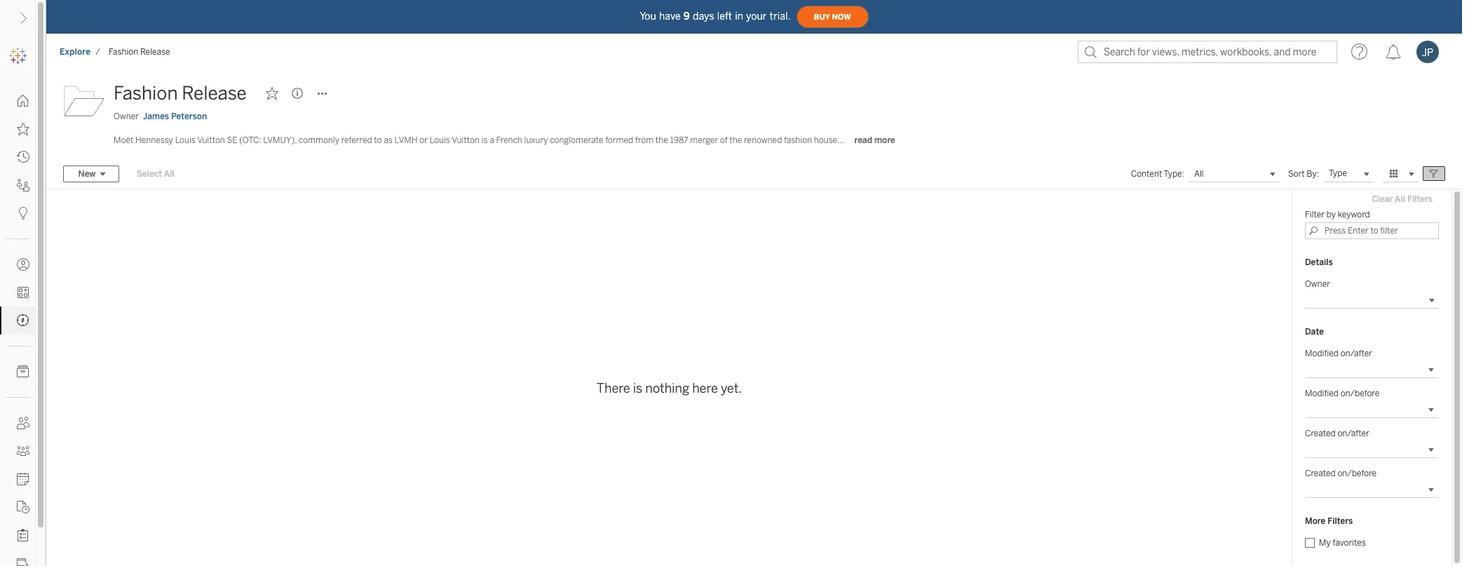 Task type: describe. For each thing, give the bounding box(es) containing it.
more
[[1305, 516, 1326, 526]]

as
[[384, 135, 393, 145]]

in
[[735, 10, 744, 22]]

a
[[490, 135, 494, 145]]

house…
[[814, 135, 844, 145]]

2 the from the left
[[730, 135, 742, 145]]

of
[[720, 135, 728, 145]]

moët hennessy louis vuitton se (otc: lvmuy), commonly referred to as lvmh or louis vuitton is a french luxury conglomerate formed from the 1987 merger of the renowned fashion house…
[[114, 135, 844, 145]]

modified on/before
[[1305, 389, 1380, 398]]

external assets image
[[17, 365, 29, 378]]

users image
[[17, 417, 29, 429]]

luxury
[[524, 135, 548, 145]]

buy now button
[[797, 6, 869, 28]]

there is nothing here yet.
[[597, 381, 742, 397]]

days
[[693, 10, 715, 22]]

clear all filters button
[[1366, 191, 1439, 208]]

Created on/after text field
[[1305, 441, 1439, 458]]

site status image
[[17, 557, 29, 566]]

2 louis from the left
[[430, 135, 450, 145]]

yet.
[[721, 381, 742, 397]]

modified for modified on/after
[[1305, 349, 1339, 358]]

0 vertical spatial fashion release
[[109, 47, 170, 57]]

james
[[143, 112, 169, 121]]

there
[[597, 381, 630, 397]]

1 vertical spatial fashion release
[[114, 82, 247, 105]]

renowned
[[744, 135, 782, 145]]

conglomerate
[[550, 135, 604, 145]]

recommendations image
[[17, 207, 29, 220]]

(otc:
[[239, 135, 261, 145]]

peterson
[[171, 112, 207, 121]]

home image
[[17, 95, 29, 107]]

have
[[659, 10, 681, 22]]

1 vuitton from the left
[[197, 135, 225, 145]]

tasks image
[[17, 529, 29, 542]]

/
[[96, 47, 100, 57]]

to
[[374, 135, 382, 145]]

filter by keyword
[[1305, 210, 1370, 220]]

created for created on/before
[[1305, 469, 1336, 478]]

fashion
[[784, 135, 812, 145]]

on/before for created on/before
[[1338, 469, 1377, 478]]

grid view image
[[1388, 168, 1401, 180]]

Created on/before text field
[[1305, 481, 1439, 498]]

1 louis from the left
[[175, 135, 196, 145]]

my favorites
[[1319, 538, 1366, 548]]

read more button
[[847, 135, 903, 146]]

content
[[1131, 169, 1162, 179]]

on/before for modified on/before
[[1341, 389, 1380, 398]]

commonly
[[299, 135, 339, 145]]

explore /
[[60, 47, 100, 57]]

type:
[[1164, 169, 1185, 179]]

by:
[[1307, 169, 1319, 179]]

lvmh
[[395, 135, 418, 145]]

1987
[[670, 135, 689, 145]]

on/after for created on/after
[[1338, 429, 1370, 438]]

your
[[746, 10, 767, 22]]

explore
[[60, 47, 91, 57]]

date
[[1305, 327, 1324, 337]]

1 vertical spatial filters
[[1328, 516, 1353, 526]]

1 the from the left
[[656, 135, 668, 145]]

french
[[496, 135, 522, 145]]

by
[[1327, 210, 1336, 220]]

schedules image
[[17, 473, 29, 485]]

select all
[[137, 169, 174, 179]]

se
[[227, 135, 237, 145]]

main navigation. press the up and down arrow keys to access links. element
[[0, 87, 35, 566]]

favorites image
[[17, 123, 29, 135]]

sort by:
[[1288, 169, 1319, 179]]

select
[[137, 169, 162, 179]]

sort
[[1288, 169, 1305, 179]]



Task type: vqa. For each thing, say whether or not it's contained in the screenshot.
Personal Space link
no



Task type: locate. For each thing, give the bounding box(es) containing it.
buy now
[[814, 12, 851, 21]]

1 horizontal spatial louis
[[430, 135, 450, 145]]

recents image
[[17, 151, 29, 163]]

1 vertical spatial all
[[1395, 194, 1406, 204]]

select all button
[[128, 166, 184, 182]]

0 vertical spatial fashion
[[109, 47, 138, 57]]

read more
[[855, 135, 895, 145]]

0 vertical spatial modified
[[1305, 349, 1339, 358]]

fashion right /
[[109, 47, 138, 57]]

0 horizontal spatial louis
[[175, 135, 196, 145]]

modified
[[1305, 349, 1339, 358], [1305, 389, 1339, 398]]

more
[[875, 135, 895, 145]]

referred
[[341, 135, 372, 145]]

groups image
[[17, 445, 29, 457]]

1 vertical spatial on/before
[[1338, 469, 1377, 478]]

the left 1987
[[656, 135, 668, 145]]

9
[[684, 10, 690, 22]]

fashion
[[109, 47, 138, 57], [114, 82, 178, 105]]

vuitton
[[197, 135, 225, 145], [452, 135, 480, 145]]

all
[[164, 169, 174, 179], [1395, 194, 1406, 204]]

trial.
[[770, 10, 791, 22]]

0 horizontal spatial all
[[164, 169, 174, 179]]

on/before
[[1341, 389, 1380, 398], [1338, 469, 1377, 478]]

on/after for modified on/after
[[1341, 349, 1373, 358]]

created for created on/after
[[1305, 429, 1336, 438]]

the right of
[[730, 135, 742, 145]]

filters
[[1408, 194, 1433, 204], [1328, 516, 1353, 526]]

owner for owner james peterson
[[114, 112, 139, 121]]

explore link
[[59, 46, 91, 58]]

1 horizontal spatial vuitton
[[452, 135, 480, 145]]

fashion release element
[[105, 47, 174, 57]]

here
[[692, 381, 718, 397]]

1 vertical spatial modified
[[1305, 389, 1339, 398]]

0 vertical spatial filters
[[1408, 194, 1433, 204]]

details
[[1305, 257, 1333, 267]]

0 horizontal spatial release
[[140, 47, 170, 57]]

modified up created on/after
[[1305, 389, 1339, 398]]

0 vertical spatial release
[[140, 47, 170, 57]]

1 vertical spatial fashion
[[114, 82, 178, 105]]

1 horizontal spatial owner
[[1305, 279, 1331, 289]]

fashion release up james peterson link
[[114, 82, 247, 105]]

clear all filters
[[1372, 194, 1433, 204]]

owner up moët
[[114, 112, 139, 121]]

merger
[[690, 135, 718, 145]]

0 horizontal spatial vuitton
[[197, 135, 225, 145]]

Filter by keyword text field
[[1305, 222, 1439, 239]]

1 horizontal spatial all
[[1395, 194, 1406, 204]]

collections image
[[17, 286, 29, 299]]

nothing
[[645, 381, 690, 397]]

filter
[[1305, 210, 1325, 220]]

you have 9 days left in your trial.
[[640, 10, 791, 22]]

content type:
[[1131, 169, 1185, 179]]

1 horizontal spatial is
[[633, 381, 643, 397]]

owner for owner
[[1305, 279, 1331, 289]]

now
[[832, 12, 851, 21]]

created
[[1305, 429, 1336, 438], [1305, 469, 1336, 478]]

vuitton left a at the left of the page
[[452, 135, 480, 145]]

is
[[482, 135, 488, 145], [633, 381, 643, 397]]

clear
[[1372, 194, 1393, 204]]

release
[[140, 47, 170, 57], [182, 82, 247, 105]]

from
[[635, 135, 654, 145]]

created on/before
[[1305, 469, 1377, 478]]

0 horizontal spatial the
[[656, 135, 668, 145]]

is right there
[[633, 381, 643, 397]]

1 vertical spatial on/after
[[1338, 429, 1370, 438]]

read
[[855, 135, 873, 145]]

fashion release
[[109, 47, 170, 57], [114, 82, 247, 105]]

or
[[420, 135, 428, 145]]

left
[[717, 10, 732, 22]]

shared with me image
[[17, 179, 29, 191]]

personal space image
[[17, 258, 29, 271]]

new
[[78, 169, 96, 179]]

Modified on/after text field
[[1305, 361, 1439, 378]]

1 modified from the top
[[1305, 349, 1339, 358]]

filters up my favorites
[[1328, 516, 1353, 526]]

2 created from the top
[[1305, 469, 1336, 478]]

explore image
[[17, 314, 29, 327]]

release up peterson
[[182, 82, 247, 105]]

1 horizontal spatial release
[[182, 82, 247, 105]]

jobs image
[[17, 501, 29, 513]]

1 vertical spatial owner
[[1305, 279, 1331, 289]]

1 vertical spatial release
[[182, 82, 247, 105]]

hennessy
[[135, 135, 173, 145]]

modified for modified on/before
[[1305, 389, 1339, 398]]

0 vertical spatial all
[[164, 169, 174, 179]]

all for clear
[[1395, 194, 1406, 204]]

owner down the details
[[1305, 279, 1331, 289]]

modified down "date"
[[1305, 349, 1339, 358]]

0 horizontal spatial is
[[482, 135, 488, 145]]

fashion up james
[[114, 82, 178, 105]]

is left a at the left of the page
[[482, 135, 488, 145]]

all right 'clear'
[[1395, 194, 1406, 204]]

project image
[[63, 79, 105, 121]]

navigation panel element
[[0, 42, 35, 566]]

filters inside button
[[1408, 194, 1433, 204]]

created up "created on/before"
[[1305, 429, 1336, 438]]

0 vertical spatial created
[[1305, 429, 1336, 438]]

my
[[1319, 538, 1331, 548]]

favorites
[[1333, 538, 1366, 548]]

the
[[656, 135, 668, 145], [730, 135, 742, 145]]

louis down peterson
[[175, 135, 196, 145]]

Modified on/before text field
[[1305, 401, 1439, 418]]

more filters
[[1305, 516, 1353, 526]]

0 vertical spatial is
[[482, 135, 488, 145]]

1 vertical spatial is
[[633, 381, 643, 397]]

1 horizontal spatial filters
[[1408, 194, 1433, 204]]

you
[[640, 10, 656, 22]]

formed
[[605, 135, 634, 145]]

0 vertical spatial on/after
[[1341, 349, 1373, 358]]

0 horizontal spatial owner
[[114, 112, 139, 121]]

buy
[[814, 12, 830, 21]]

louis
[[175, 135, 196, 145], [430, 135, 450, 145]]

new button
[[63, 166, 119, 182]]

0 vertical spatial owner
[[114, 112, 139, 121]]

2 vuitton from the left
[[452, 135, 480, 145]]

1 created from the top
[[1305, 429, 1336, 438]]

2 modified from the top
[[1305, 389, 1339, 398]]

1 horizontal spatial the
[[730, 135, 742, 145]]

on/after
[[1341, 349, 1373, 358], [1338, 429, 1370, 438]]

vuitton left se
[[197, 135, 225, 145]]

0 vertical spatial on/before
[[1341, 389, 1380, 398]]

fashion release right /
[[109, 47, 170, 57]]

on/before up created on/before text box
[[1338, 469, 1377, 478]]

owner
[[114, 112, 139, 121], [1305, 279, 1331, 289]]

james peterson link
[[143, 110, 207, 123]]

all for select
[[164, 169, 174, 179]]

Search for views, metrics, workbooks, and more text field
[[1078, 41, 1338, 63]]

moët
[[114, 135, 133, 145]]

1 vertical spatial created
[[1305, 469, 1336, 478]]

keyword
[[1338, 210, 1370, 220]]

louis right or
[[430, 135, 450, 145]]

lvmuy),
[[263, 135, 297, 145]]

on/after up modified on/after text field at the right bottom
[[1341, 349, 1373, 358]]

filters right 'clear'
[[1408, 194, 1433, 204]]

owner james peterson
[[114, 112, 207, 121]]

on/after up created on/after text field
[[1338, 429, 1370, 438]]

modified on/after
[[1305, 349, 1373, 358]]

created down created on/after
[[1305, 469, 1336, 478]]

on/before up modified on/before text field at the right bottom
[[1341, 389, 1380, 398]]

release right /
[[140, 47, 170, 57]]

all right select
[[164, 169, 174, 179]]

0 horizontal spatial filters
[[1328, 516, 1353, 526]]

created on/after
[[1305, 429, 1370, 438]]



